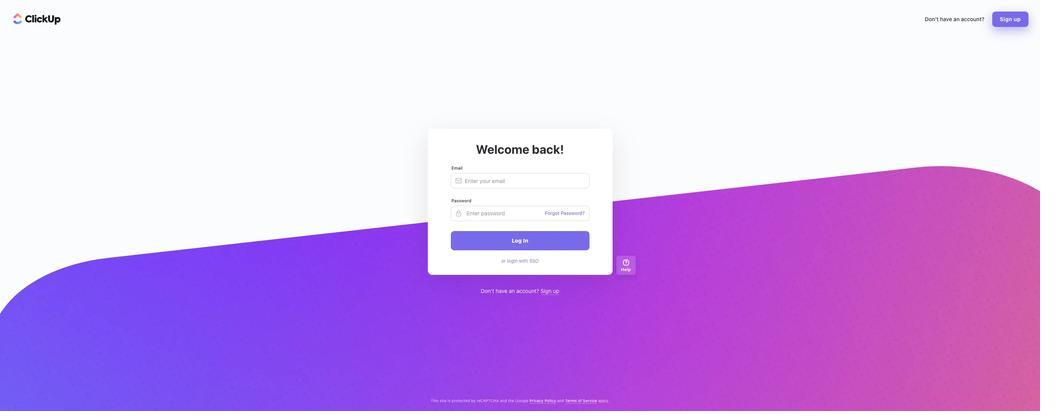 Task type: locate. For each thing, give the bounding box(es) containing it.
0 horizontal spatial password
[[452, 198, 472, 203]]

of
[[578, 399, 582, 404]]

don't for don't have an account? sign up
[[481, 288, 495, 295]]

0 horizontal spatial up
[[553, 288, 560, 295]]

1 horizontal spatial an
[[954, 16, 960, 22]]

1 vertical spatial account?
[[517, 288, 539, 295]]

account? for don't have an account?
[[962, 16, 985, 22]]

password down email
[[452, 198, 472, 203]]

this site is protected by recaptcha and the google privacy policy and terms of service apply.
[[431, 399, 610, 404]]

account?
[[962, 16, 985, 22], [517, 288, 539, 295]]

email
[[452, 166, 463, 171]]

log in
[[512, 238, 529, 244]]

password
[[452, 198, 472, 203], [561, 211, 583, 216]]

and
[[500, 399, 507, 404], [558, 399, 564, 404]]

an for don't have an account? sign up
[[509, 288, 515, 295]]

0 vertical spatial sign up link
[[993, 12, 1029, 27]]

0 horizontal spatial an
[[509, 288, 515, 295]]

0 horizontal spatial and
[[500, 399, 507, 404]]

in
[[523, 238, 529, 244]]

sign
[[1001, 16, 1013, 22], [541, 288, 552, 295]]

1 vertical spatial have
[[496, 288, 508, 295]]

0 horizontal spatial sign
[[541, 288, 552, 295]]

0 vertical spatial have
[[941, 16, 953, 22]]

up
[[1014, 16, 1022, 22], [553, 288, 560, 295]]

1 horizontal spatial sign up link
[[993, 12, 1029, 27]]

1 horizontal spatial and
[[558, 399, 564, 404]]

don't
[[925, 16, 939, 22], [481, 288, 495, 295]]

an
[[954, 16, 960, 22], [509, 288, 515, 295]]

sign up link
[[993, 12, 1029, 27], [541, 288, 560, 296]]

google
[[516, 399, 529, 404]]

1 horizontal spatial password
[[561, 211, 583, 216]]

1 horizontal spatial up
[[1014, 16, 1022, 22]]

?
[[583, 211, 585, 216]]

or login with sso link
[[502, 259, 539, 265]]

help
[[621, 267, 631, 272]]

0 vertical spatial up
[[1014, 16, 1022, 22]]

sign up
[[1001, 16, 1022, 22]]

0 horizontal spatial have
[[496, 288, 508, 295]]

and left "the"
[[500, 399, 507, 404]]

have for don't have an account?
[[941, 16, 953, 22]]

and right the policy
[[558, 399, 564, 404]]

0 vertical spatial account?
[[962, 16, 985, 22]]

0 horizontal spatial account?
[[517, 288, 539, 295]]

terms
[[566, 399, 577, 404]]

0 vertical spatial an
[[954, 16, 960, 22]]

Email email field
[[451, 173, 590, 189]]

1 vertical spatial don't
[[481, 288, 495, 295]]

1 vertical spatial an
[[509, 288, 515, 295]]

1 horizontal spatial have
[[941, 16, 953, 22]]

have
[[941, 16, 953, 22], [496, 288, 508, 295]]

have for don't have an account? sign up
[[496, 288, 508, 295]]

clickup - home image
[[13, 13, 61, 25]]

1 horizontal spatial don't
[[925, 16, 939, 22]]

1 vertical spatial sign up link
[[541, 288, 560, 296]]

don't for don't have an account?
[[925, 16, 939, 22]]

1 vertical spatial up
[[553, 288, 560, 295]]

account? for don't have an account? sign up
[[517, 288, 539, 295]]

this
[[431, 399, 439, 404]]

1 and from the left
[[500, 399, 507, 404]]

1 vertical spatial sign
[[541, 288, 552, 295]]

account? down with
[[517, 288, 539, 295]]

0 vertical spatial sign
[[1001, 16, 1013, 22]]

account? left the sign up in the right of the page
[[962, 16, 985, 22]]

0 horizontal spatial don't
[[481, 288, 495, 295]]

forgot
[[545, 211, 560, 216]]

0 vertical spatial don't
[[925, 16, 939, 22]]

1 vertical spatial password
[[561, 211, 583, 216]]

by
[[471, 399, 476, 404]]

2 and from the left
[[558, 399, 564, 404]]

with
[[519, 259, 528, 264]]

privacy
[[530, 399, 544, 404]]

1 horizontal spatial account?
[[962, 16, 985, 22]]

password right forgot
[[561, 211, 583, 216]]

login element
[[451, 166, 590, 265]]

log
[[512, 238, 522, 244]]



Task type: describe. For each thing, give the bounding box(es) containing it.
0 horizontal spatial sign up link
[[541, 288, 560, 296]]

or login with sso
[[502, 259, 539, 264]]

an for don't have an account?
[[954, 16, 960, 22]]

1 horizontal spatial sign
[[1001, 16, 1013, 22]]

service
[[583, 399, 598, 404]]

0 vertical spatial password
[[452, 198, 472, 203]]

or
[[502, 259, 506, 264]]

is
[[448, 399, 451, 404]]

login
[[507, 259, 518, 264]]

back!
[[532, 142, 564, 157]]

recaptcha
[[477, 399, 499, 404]]

privacy policy link
[[530, 399, 556, 405]]

protected
[[452, 399, 470, 404]]

welcome
[[476, 142, 530, 157]]

forgot password ?
[[545, 211, 585, 216]]

terms of service link
[[566, 399, 598, 405]]

Password password field
[[451, 206, 590, 222]]

welcome back!
[[476, 142, 564, 157]]

site
[[440, 399, 447, 404]]

don't have an account?
[[925, 16, 985, 22]]

don't have an account? sign up
[[481, 288, 560, 295]]

policy
[[545, 399, 556, 404]]

apply.
[[599, 399, 610, 404]]

sso
[[530, 259, 539, 264]]

help link
[[617, 256, 636, 276]]

the
[[508, 399, 514, 404]]

log in button
[[451, 232, 590, 251]]



Task type: vqa. For each thing, say whether or not it's contained in the screenshot.
Upgrade link
no



